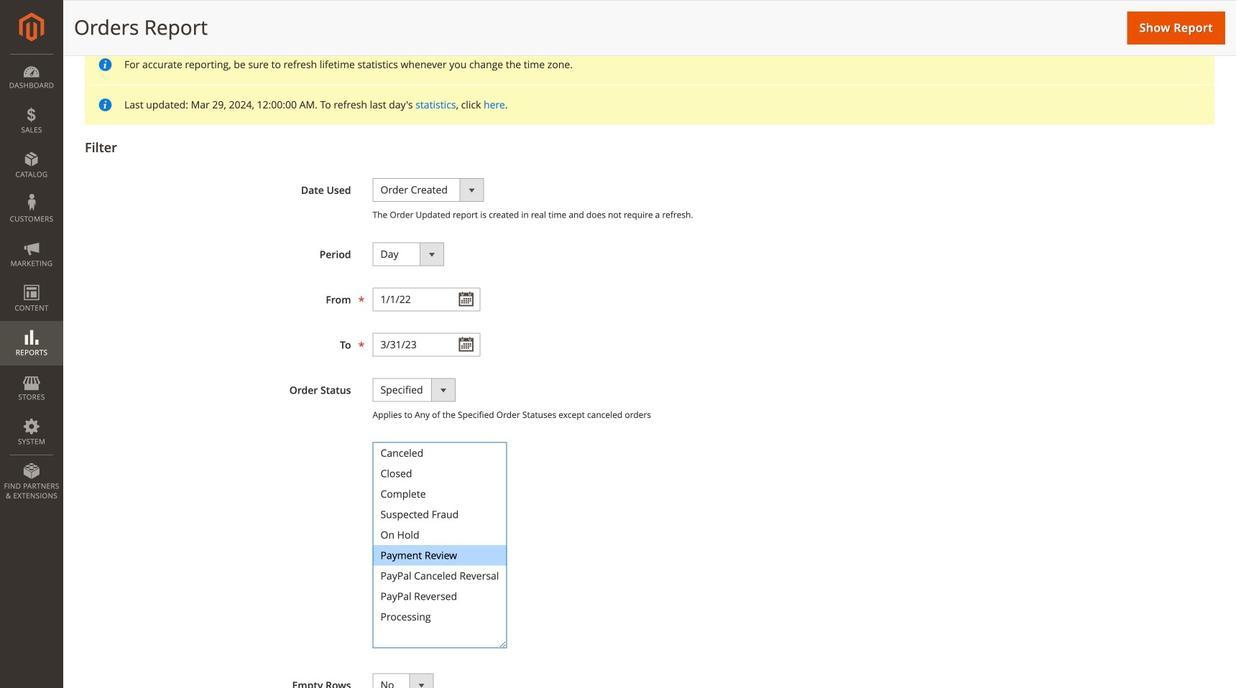 Task type: locate. For each thing, give the bounding box(es) containing it.
None text field
[[373, 288, 481, 312], [373, 333, 481, 357], [373, 288, 481, 312], [373, 333, 481, 357]]

menu bar
[[0, 54, 63, 509]]

magento admin panel image
[[19, 12, 44, 42]]



Task type: vqa. For each thing, say whether or not it's contained in the screenshot.
Tab List
no



